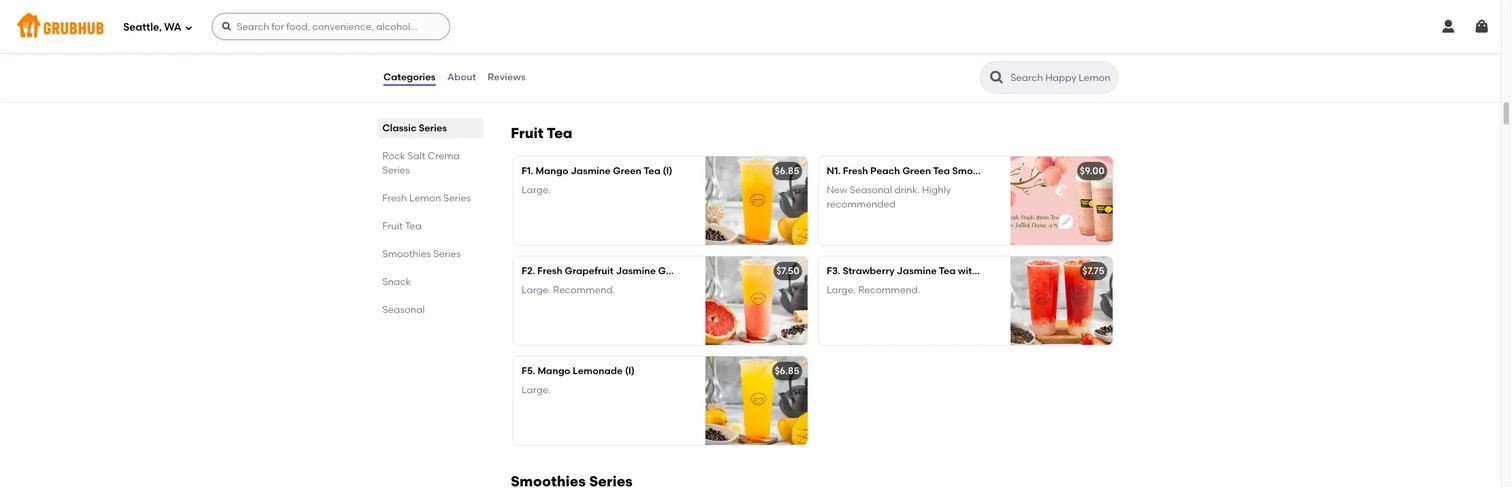Task type: locate. For each thing, give the bounding box(es) containing it.
crema left $9.00
[[1048, 166, 1080, 177]]

1 $6.85 from the top
[[775, 166, 800, 177]]

svg image
[[1441, 18, 1457, 35], [184, 24, 193, 32]]

1 horizontal spatial seasonal
[[850, 185, 893, 196]]

tea
[[547, 125, 573, 142], [644, 166, 661, 177], [934, 166, 951, 177], [406, 221, 422, 232], [689, 266, 706, 277], [939, 266, 956, 277]]

fruit
[[511, 125, 544, 142], [383, 221, 403, 232]]

rock salt crema series
[[383, 151, 460, 176]]

crema
[[428, 151, 460, 162], [1048, 166, 1080, 177]]

large. recommend. for fresh
[[522, 285, 615, 297]]

$9.00
[[1080, 166, 1105, 177]]

0 horizontal spatial crema
[[428, 151, 460, 162]]

fruit up the smoothies
[[383, 221, 403, 232]]

0 vertical spatial seasonal
[[850, 185, 893, 196]]

fresh right f2. at the left
[[538, 266, 563, 277]]

mango right f5.
[[538, 366, 571, 378]]

smoothies series
[[383, 249, 461, 260]]

1 horizontal spatial large. recommend.
[[827, 285, 921, 297]]

fresh left lemon
[[383, 193, 408, 204]]

0 vertical spatial fruit
[[511, 125, 544, 142]]

recommend. down grapefruit
[[553, 285, 615, 297]]

jasmine right strawberry
[[897, 266, 937, 277]]

0 horizontal spatial svg image
[[184, 24, 193, 32]]

fresh for f2.
[[538, 266, 563, 277]]

2 horizontal spatial green
[[903, 166, 932, 177]]

series up snack tab in the bottom left of the page
[[434, 249, 461, 260]]

0 horizontal spatial fruit
[[383, 221, 403, 232]]

seasonal down snack
[[383, 305, 425, 316]]

green for jasmine
[[613, 166, 642, 177]]

seasonal
[[850, 185, 893, 196], [383, 305, 425, 316]]

1 horizontal spatial fruit tea
[[511, 125, 573, 142]]

1 large. recommend. from the left
[[522, 285, 615, 297]]

green
[[613, 166, 642, 177], [903, 166, 932, 177], [659, 266, 687, 277]]

large. recommend.
[[522, 285, 615, 297], [827, 285, 921, 297]]

0 horizontal spatial recommend.
[[553, 285, 615, 297]]

1 horizontal spatial jasmine
[[616, 266, 656, 277]]

0 horizontal spatial large. recommend.
[[522, 285, 615, 297]]

1 vertical spatial fresh
[[383, 193, 408, 204]]

0 horizontal spatial fruit tea
[[383, 221, 422, 232]]

1 horizontal spatial svg image
[[1475, 18, 1491, 35]]

1 vertical spatial mango
[[538, 366, 571, 378]]

1 vertical spatial seasonal
[[383, 305, 425, 316]]

lemonade
[[573, 366, 623, 378]]

new
[[827, 185, 848, 196]]

series down rock at the top of page
[[383, 165, 410, 176]]

mango
[[536, 166, 569, 177], [538, 366, 571, 378]]

$6.85
[[775, 166, 800, 177], [775, 366, 800, 378]]

highly
[[923, 185, 951, 196]]

fruit tea inside tab
[[383, 221, 422, 232]]

0 horizontal spatial jasmine
[[571, 166, 611, 177]]

seasonal inside new seasonal drink. highly recommended
[[850, 185, 893, 196]]

jasmine
[[571, 166, 611, 177], [616, 266, 656, 277], [897, 266, 937, 277]]

recommended
[[827, 199, 896, 210]]

1 horizontal spatial recommend.
[[859, 285, 921, 297]]

mango for f5.
[[538, 366, 571, 378]]

2 horizontal spatial jasmine
[[897, 266, 937, 277]]

large.
[[522, 185, 551, 196], [522, 285, 551, 297], [827, 285, 856, 297], [522, 385, 551, 397]]

f3. strawberry jasmine tea with lychee jelly (l)
[[827, 266, 1050, 277]]

wa
[[164, 21, 182, 33]]

svg image
[[1475, 18, 1491, 35], [221, 21, 232, 32]]

n1. fresh peach green tea smoothie w/ salted crema image
[[1011, 157, 1113, 245]]

f1.
[[522, 166, 534, 177]]

recommend.
[[553, 285, 615, 297], [859, 285, 921, 297]]

1 horizontal spatial crema
[[1048, 166, 1080, 177]]

strawberry
[[843, 266, 895, 277]]

$6.85 for f5. mango lemonade (l)
[[775, 366, 800, 378]]

c5. wintermelon lemonade (l) image
[[706, 8, 808, 96]]

1 horizontal spatial fresh
[[538, 266, 563, 277]]

fruit up f1. at the top
[[511, 125, 544, 142]]

salt
[[408, 151, 426, 162]]

recommend. down strawberry
[[859, 285, 921, 297]]

jasmine right f1. at the top
[[571, 166, 611, 177]]

series right lemon
[[444, 193, 471, 204]]

drink.
[[895, 185, 920, 196]]

fruit tea
[[511, 125, 573, 142], [383, 221, 422, 232]]

2 vertical spatial fresh
[[538, 266, 563, 277]]

fresh
[[843, 166, 869, 177], [383, 193, 408, 204], [538, 266, 563, 277]]

c6. pineapple lemon with lychee jelly (l) image
[[1011, 8, 1113, 96]]

about button
[[447, 53, 477, 102]]

seasonal inside tab
[[383, 305, 425, 316]]

2 large. recommend. from the left
[[827, 285, 921, 297]]

mango right f1. at the top
[[536, 166, 569, 177]]

fresh lemon series tab
[[383, 191, 478, 206]]

2 recommend. from the left
[[859, 285, 921, 297]]

reviews
[[488, 71, 526, 83]]

grapefruit
[[565, 266, 614, 277]]

w/
[[1000, 166, 1013, 177]]

1 vertical spatial fruit tea
[[383, 221, 422, 232]]

seasonal up "recommended"
[[850, 185, 893, 196]]

fruit tea tab
[[383, 219, 478, 234]]

2 horizontal spatial fresh
[[843, 166, 869, 177]]

0 vertical spatial $6.85
[[775, 166, 800, 177]]

classic
[[383, 123, 417, 134]]

fresh for n1.
[[843, 166, 869, 177]]

0 horizontal spatial seasonal
[[383, 305, 425, 316]]

large. recommend. down strawberry
[[827, 285, 921, 297]]

f2. fresh grapefruit jasmine green tea (l)
[[522, 266, 718, 277]]

large. recommend. down grapefruit
[[522, 285, 615, 297]]

classic series tab
[[383, 121, 478, 136]]

f5. mango lemonade (l) image
[[706, 357, 808, 446]]

(l)
[[663, 166, 673, 177], [708, 266, 718, 277], [1040, 266, 1050, 277], [625, 366, 635, 378]]

smoothie
[[953, 166, 997, 177]]

f2. fresh grapefruit jasmine green tea (l) image
[[706, 257, 808, 345]]

rock salt crema series tab
[[383, 149, 478, 178]]

fresh right n1.
[[843, 166, 869, 177]]

Search Happy Lemon search field
[[1010, 72, 1114, 84]]

0 vertical spatial mango
[[536, 166, 569, 177]]

f3.
[[827, 266, 841, 277]]

0 horizontal spatial fresh
[[383, 193, 408, 204]]

series
[[419, 123, 448, 134], [383, 165, 410, 176], [444, 193, 471, 204], [434, 249, 461, 260]]

jasmine right grapefruit
[[616, 266, 656, 277]]

snack tab
[[383, 275, 478, 290]]

fruit tea up the smoothies
[[383, 221, 422, 232]]

1 vertical spatial fruit
[[383, 221, 403, 232]]

2 $6.85 from the top
[[775, 366, 800, 378]]

0 horizontal spatial green
[[613, 166, 642, 177]]

0 vertical spatial fresh
[[843, 166, 869, 177]]

recommend. for grapefruit
[[553, 285, 615, 297]]

snack
[[383, 277, 411, 288]]

1 recommend. from the left
[[553, 285, 615, 297]]

smoothies
[[383, 249, 432, 260]]

fruit tea up f1. at the top
[[511, 125, 573, 142]]

1 horizontal spatial green
[[659, 266, 687, 277]]

1 vertical spatial $6.85
[[775, 366, 800, 378]]

crema right salt
[[428, 151, 460, 162]]

lychee
[[981, 266, 1014, 277]]

tea inside tab
[[406, 221, 422, 232]]

0 vertical spatial crema
[[428, 151, 460, 162]]



Task type: describe. For each thing, give the bounding box(es) containing it.
main navigation navigation
[[0, 0, 1502, 53]]

f1. mango jasmine green tea (l) image
[[706, 157, 808, 245]]

1 horizontal spatial fruit
[[511, 125, 544, 142]]

series up salt
[[419, 123, 448, 134]]

$7.50
[[777, 266, 800, 277]]

categories
[[384, 71, 436, 83]]

large. down f5.
[[522, 385, 551, 397]]

peach
[[871, 166, 901, 177]]

f2.
[[522, 266, 535, 277]]

large. down f3.
[[827, 285, 856, 297]]

green for peach
[[903, 166, 932, 177]]

1 horizontal spatial svg image
[[1441, 18, 1457, 35]]

n1.
[[827, 166, 841, 177]]

0 vertical spatial fruit tea
[[511, 125, 573, 142]]

crema inside rock salt crema series
[[428, 151, 460, 162]]

fruit inside tab
[[383, 221, 403, 232]]

reviews button
[[487, 53, 527, 102]]

jasmine for large. recommend.
[[897, 266, 937, 277]]

jelly
[[1016, 266, 1038, 277]]

f5.
[[522, 366, 536, 378]]

salted
[[1015, 166, 1045, 177]]

n1. fresh peach green tea smoothie w/ salted crema
[[827, 166, 1080, 177]]

lemon
[[410, 193, 442, 204]]

rock
[[383, 151, 406, 162]]

mango for f1.
[[536, 166, 569, 177]]

large. down f1. at the top
[[522, 185, 551, 196]]

about
[[447, 71, 476, 83]]

classic series
[[383, 123, 448, 134]]

seasonal tab
[[383, 303, 478, 318]]

with
[[959, 266, 978, 277]]

seattle, wa
[[123, 21, 182, 33]]

large. down f2. at the left
[[522, 285, 551, 297]]

large. recommend. for strawberry
[[827, 285, 921, 297]]

1 vertical spatial crema
[[1048, 166, 1080, 177]]

fresh inside tab
[[383, 193, 408, 204]]

seattle,
[[123, 21, 162, 33]]

smoothies series tab
[[383, 247, 478, 262]]

jasmine for large.
[[571, 166, 611, 177]]

search icon image
[[989, 70, 1006, 86]]

Search for food, convenience, alcohol... search field
[[212, 13, 450, 40]]

new seasonal drink. highly recommended
[[827, 185, 951, 210]]

$6.85 for f1. mango jasmine green tea (l)
[[775, 166, 800, 177]]

0 horizontal spatial svg image
[[221, 21, 232, 32]]

$7.75
[[1083, 266, 1105, 277]]

series inside rock salt crema series
[[383, 165, 410, 176]]

categories button
[[383, 53, 437, 102]]

f1. mango jasmine green tea (l)
[[522, 166, 673, 177]]

f3. strawberry jasmine tea with lychee jelly (l) image
[[1011, 257, 1113, 345]]

recommend. for jasmine
[[859, 285, 921, 297]]

fresh lemon series
[[383, 193, 471, 204]]

f5. mango lemonade (l)
[[522, 366, 635, 378]]



Task type: vqa. For each thing, say whether or not it's contained in the screenshot.
of on the left top
no



